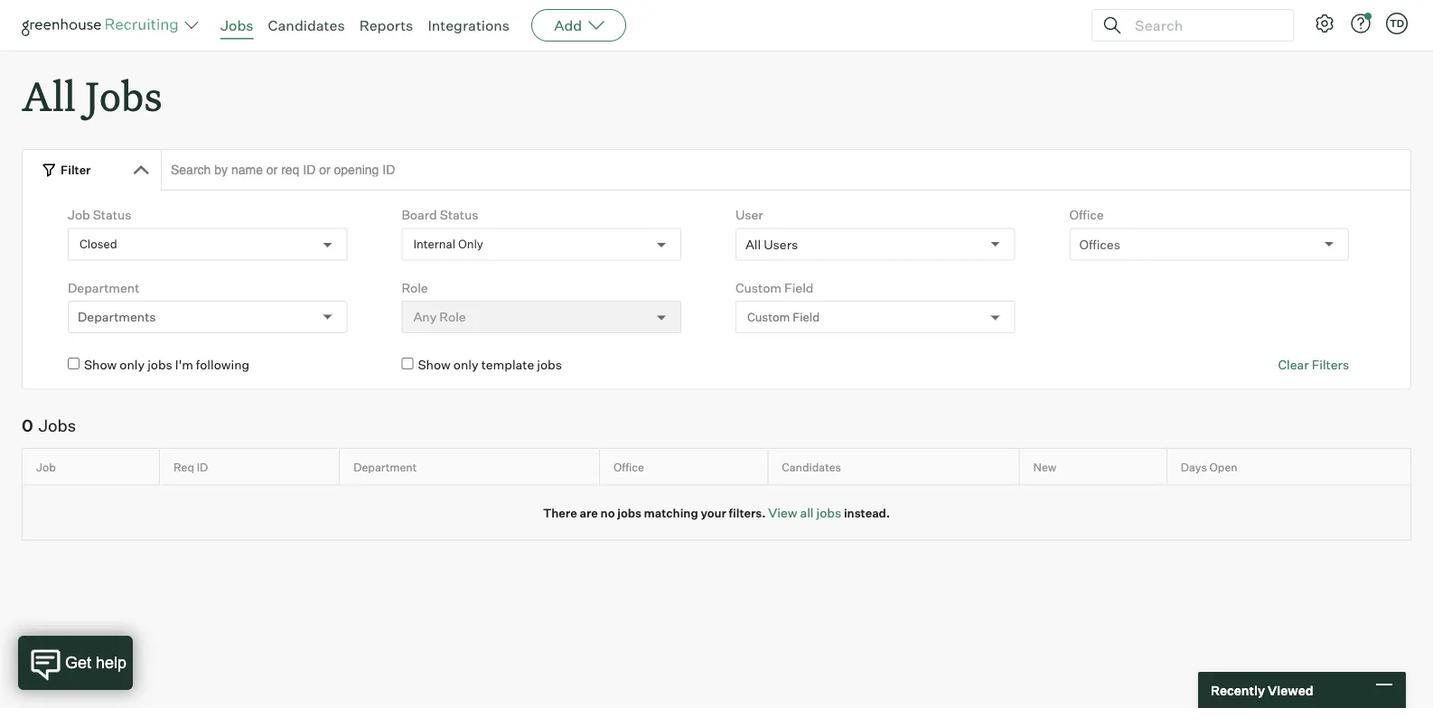 Task type: describe. For each thing, give the bounding box(es) containing it.
offices
[[1080, 237, 1121, 252]]

show only template jobs
[[418, 357, 562, 373]]

td
[[1390, 17, 1405, 29]]

board status
[[402, 207, 479, 223]]

internal
[[413, 237, 456, 252]]

show for show only template jobs
[[418, 357, 451, 373]]

req
[[174, 460, 194, 474]]

clear filters link
[[1278, 356, 1350, 374]]

add button
[[532, 9, 627, 42]]

status for board status
[[440, 207, 479, 223]]

template
[[481, 357, 534, 373]]

show for show only jobs i'm following
[[84, 357, 117, 373]]

integrations link
[[428, 16, 510, 34]]

Show only template jobs checkbox
[[402, 358, 413, 370]]

Search by name or req ID or opening ID text field
[[161, 149, 1412, 191]]

0 horizontal spatial department
[[68, 280, 139, 296]]

all users option
[[746, 237, 798, 252]]

no
[[601, 506, 615, 520]]

only
[[458, 237, 483, 252]]

departments
[[78, 309, 156, 325]]

1 horizontal spatial department
[[354, 460, 417, 474]]

role
[[402, 280, 428, 296]]

view
[[769, 505, 798, 521]]

days open
[[1181, 460, 1238, 474]]

0 vertical spatial jobs
[[221, 16, 254, 34]]

0 vertical spatial custom field
[[736, 280, 814, 296]]

filters.
[[729, 506, 766, 520]]

req id
[[174, 460, 208, 474]]

show only jobs i'm following
[[84, 357, 250, 373]]

jobs left the i'm
[[147, 357, 172, 373]]

candidates link
[[268, 16, 345, 34]]

td button
[[1383, 9, 1412, 38]]

greenhouse recruiting image
[[22, 14, 184, 36]]

clear filters
[[1278, 357, 1350, 373]]

filters
[[1312, 357, 1350, 373]]

job for job
[[36, 460, 56, 474]]

Show only jobs I'm following checkbox
[[68, 358, 79, 370]]

closed
[[79, 237, 117, 252]]

there are no jobs matching your filters. view all jobs instead.
[[543, 505, 890, 521]]

1 vertical spatial field
[[793, 310, 820, 324]]

are
[[580, 506, 598, 520]]

matching
[[644, 506, 698, 520]]

jobs link
[[221, 16, 254, 34]]

reports link
[[359, 16, 413, 34]]

recently
[[1211, 683, 1265, 698]]



Task type: vqa. For each thing, say whether or not it's contained in the screenshot.
Days
yes



Task type: locate. For each thing, give the bounding box(es) containing it.
configure image
[[1314, 13, 1336, 34]]

2 horizontal spatial jobs
[[221, 16, 254, 34]]

office up offices
[[1070, 207, 1104, 223]]

1 vertical spatial all
[[746, 237, 761, 252]]

jobs
[[147, 357, 172, 373], [537, 357, 562, 373], [817, 505, 842, 521], [618, 506, 642, 520]]

custom field down users
[[747, 310, 820, 324]]

internal only
[[413, 237, 483, 252]]

1 status from the left
[[93, 207, 131, 223]]

0 vertical spatial field
[[785, 280, 814, 296]]

only for template
[[454, 357, 479, 373]]

show right show only jobs i'm following option
[[84, 357, 117, 373]]

0 horizontal spatial office
[[614, 460, 644, 474]]

all jobs
[[22, 69, 162, 122]]

all
[[22, 69, 76, 122], [746, 237, 761, 252]]

0 vertical spatial department
[[68, 280, 139, 296]]

1 show from the left
[[84, 357, 117, 373]]

2 only from the left
[[454, 357, 479, 373]]

job status
[[68, 207, 131, 223]]

status for job status
[[93, 207, 131, 223]]

candidates right the jobs link
[[268, 16, 345, 34]]

integrations
[[428, 16, 510, 34]]

department
[[68, 280, 139, 296], [354, 460, 417, 474]]

1 vertical spatial job
[[36, 460, 56, 474]]

jobs left candidates link
[[221, 16, 254, 34]]

following
[[196, 357, 250, 373]]

1 horizontal spatial jobs
[[85, 69, 162, 122]]

new
[[1034, 460, 1057, 474]]

jobs down greenhouse recruiting image
[[85, 69, 162, 122]]

job for job status
[[68, 207, 90, 223]]

only left template
[[454, 357, 479, 373]]

1 horizontal spatial status
[[440, 207, 479, 223]]

candidates up all
[[782, 460, 842, 474]]

field
[[785, 280, 814, 296], [793, 310, 820, 324]]

custom down all users option
[[736, 280, 782, 296]]

jobs for all jobs
[[85, 69, 162, 122]]

jobs inside there are no jobs matching your filters. view all jobs instead.
[[618, 506, 642, 520]]

status up internal only
[[440, 207, 479, 223]]

1 horizontal spatial all
[[746, 237, 761, 252]]

job
[[68, 207, 90, 223], [36, 460, 56, 474]]

status
[[93, 207, 131, 223], [440, 207, 479, 223]]

custom field down all users option
[[736, 280, 814, 296]]

all for all jobs
[[22, 69, 76, 122]]

all for all users
[[746, 237, 761, 252]]

0 horizontal spatial jobs
[[39, 416, 76, 436]]

there
[[543, 506, 577, 520]]

td button
[[1387, 13, 1408, 34]]

all up filter
[[22, 69, 76, 122]]

all left users
[[746, 237, 761, 252]]

only down departments
[[120, 357, 145, 373]]

jobs for 0 jobs
[[39, 416, 76, 436]]

1 vertical spatial office
[[614, 460, 644, 474]]

1 vertical spatial jobs
[[85, 69, 162, 122]]

custom down all users
[[747, 310, 790, 324]]

0 vertical spatial job
[[68, 207, 90, 223]]

days
[[1181, 460, 1207, 474]]

instead.
[[844, 506, 890, 520]]

0 jobs
[[22, 416, 76, 436]]

custom
[[736, 280, 782, 296], [747, 310, 790, 324]]

1 vertical spatial candidates
[[782, 460, 842, 474]]

id
[[197, 460, 208, 474]]

open
[[1210, 460, 1238, 474]]

2 show from the left
[[418, 357, 451, 373]]

job down the 0 jobs
[[36, 460, 56, 474]]

office up no
[[614, 460, 644, 474]]

custom field
[[736, 280, 814, 296], [747, 310, 820, 324]]

i'm
[[175, 357, 193, 373]]

viewed
[[1268, 683, 1314, 698]]

your
[[701, 506, 727, 520]]

clear
[[1278, 357, 1309, 373]]

office
[[1070, 207, 1104, 223], [614, 460, 644, 474]]

0 horizontal spatial job
[[36, 460, 56, 474]]

jobs right template
[[537, 357, 562, 373]]

1 only from the left
[[120, 357, 145, 373]]

job up closed
[[68, 207, 90, 223]]

jobs right all
[[817, 505, 842, 521]]

2 status from the left
[[440, 207, 479, 223]]

view all jobs link
[[769, 505, 842, 521]]

all
[[800, 505, 814, 521]]

2 vertical spatial jobs
[[39, 416, 76, 436]]

Search text field
[[1131, 12, 1277, 38]]

1 horizontal spatial only
[[454, 357, 479, 373]]

1 horizontal spatial show
[[418, 357, 451, 373]]

candidates
[[268, 16, 345, 34], [782, 460, 842, 474]]

1 vertical spatial custom field
[[747, 310, 820, 324]]

only
[[120, 357, 145, 373], [454, 357, 479, 373]]

0 vertical spatial office
[[1070, 207, 1104, 223]]

only for jobs
[[120, 357, 145, 373]]

0 vertical spatial custom
[[736, 280, 782, 296]]

1 vertical spatial department
[[354, 460, 417, 474]]

all users
[[746, 237, 798, 252]]

1 horizontal spatial job
[[68, 207, 90, 223]]

0 horizontal spatial all
[[22, 69, 76, 122]]

0 horizontal spatial status
[[93, 207, 131, 223]]

0 horizontal spatial candidates
[[268, 16, 345, 34]]

recently viewed
[[1211, 683, 1314, 698]]

1 vertical spatial custom
[[747, 310, 790, 324]]

show
[[84, 357, 117, 373], [418, 357, 451, 373]]

show right show only template jobs checkbox
[[418, 357, 451, 373]]

filter
[[61, 162, 91, 177]]

users
[[764, 237, 798, 252]]

0 vertical spatial all
[[22, 69, 76, 122]]

user
[[736, 207, 764, 223]]

status up closed
[[93, 207, 131, 223]]

board
[[402, 207, 437, 223]]

jobs right no
[[618, 506, 642, 520]]

0 horizontal spatial only
[[120, 357, 145, 373]]

1 horizontal spatial candidates
[[782, 460, 842, 474]]

0
[[22, 416, 33, 436]]

jobs right 0
[[39, 416, 76, 436]]

jobs
[[221, 16, 254, 34], [85, 69, 162, 122], [39, 416, 76, 436]]

reports
[[359, 16, 413, 34]]

add
[[554, 16, 582, 34]]

0 horizontal spatial show
[[84, 357, 117, 373]]

0 vertical spatial candidates
[[268, 16, 345, 34]]

1 horizontal spatial office
[[1070, 207, 1104, 223]]



